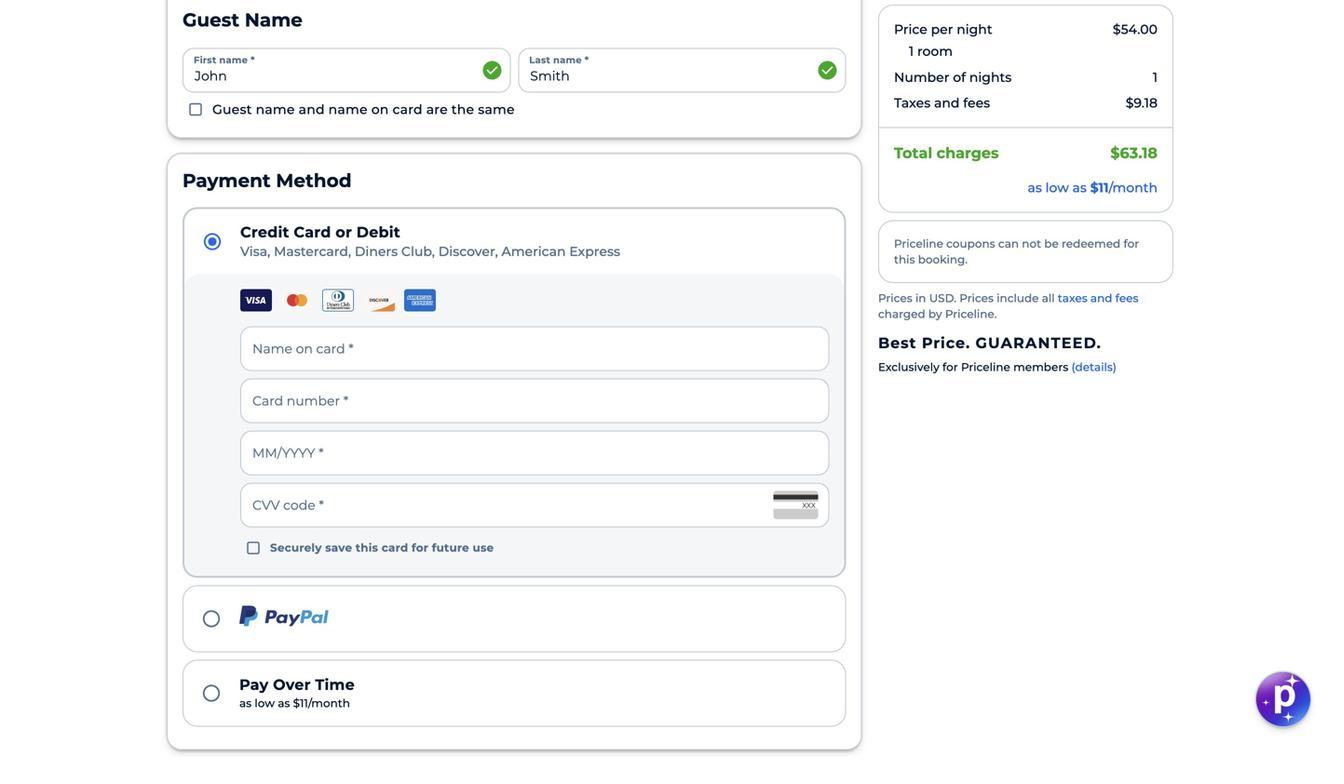 Task type: vqa. For each thing, say whether or not it's contained in the screenshot.
Pay Over Time as low as $11 /month
yes



Task type: describe. For each thing, give the bounding box(es) containing it.
method
[[276, 169, 352, 192]]

1 vertical spatial this
[[356, 541, 378, 555]]

discover image image
[[363, 289, 397, 311]]

pay over time as low as $11 /month
[[239, 676, 355, 711]]

guest for guest name
[[183, 8, 240, 31]]

not
[[1022, 237, 1042, 250]]

1 vertical spatial card
[[382, 541, 408, 555]]

members
[[1014, 361, 1069, 374]]

/month inside the 'pay over time as low as $11 /month'
[[308, 697, 350, 711]]

in
[[916, 292, 927, 305]]

credit card or debit visa, mastercard, diners club, discover, american express
[[240, 223, 620, 260]]

of
[[953, 69, 966, 85]]

mastercard,
[[274, 244, 351, 260]]

express
[[570, 244, 620, 260]]

best
[[879, 334, 917, 352]]

1 for 1
[[1153, 69, 1158, 85]]

as up redeemed
[[1073, 180, 1087, 195]]

per
[[931, 21, 954, 37]]

total charges
[[894, 144, 999, 162]]

.
[[954, 292, 957, 305]]

fees inside prices in usd . prices include all taxes and fees charged by priceline.
[[1116, 292, 1139, 305]]

pay
[[239, 676, 269, 694]]

1 horizontal spatial and
[[934, 95, 960, 111]]

as low as $11 /month
[[1028, 180, 1158, 195]]

as down pay
[[239, 697, 252, 711]]

american express image image
[[404, 289, 438, 311]]

charged
[[879, 307, 926, 321]]

save
[[325, 541, 352, 555]]

First name of guest checking into Room 1, valid text field
[[183, 48, 511, 93]]

(details)
[[1072, 361, 1117, 374]]

over
[[273, 676, 311, 694]]

1 horizontal spatial $11
[[1091, 180, 1109, 195]]

0 vertical spatial fees
[[964, 95, 991, 111]]

on
[[371, 102, 389, 117]]

$9.18
[[1126, 95, 1158, 111]]

all
[[1042, 292, 1055, 305]]

or
[[336, 223, 352, 241]]

CVV code * text field
[[240, 483, 830, 528]]

1 name from the left
[[256, 102, 295, 117]]

2 name from the left
[[329, 102, 368, 117]]

back of credit card image
[[774, 491, 819, 520]]

prices in usd . prices include all taxes and fees charged by priceline.
[[879, 292, 1142, 321]]

$63.18
[[1111, 144, 1158, 162]]

taxes and fees link
[[1058, 292, 1142, 305]]

include
[[997, 292, 1039, 305]]

price.
[[922, 334, 971, 352]]

total
[[894, 144, 933, 162]]

1 for 1 room
[[909, 43, 914, 59]]

credit
[[240, 223, 289, 241]]

diners
[[355, 244, 398, 260]]

MM/YYYY * telephone field
[[240, 431, 830, 475]]

coupons
[[947, 237, 996, 250]]

discover,
[[439, 244, 498, 260]]

club,
[[401, 244, 435, 260]]

number
[[894, 69, 950, 85]]

can
[[999, 237, 1019, 250]]

by
[[929, 307, 943, 321]]



Task type: locate. For each thing, give the bounding box(es) containing it.
low up be
[[1046, 180, 1069, 195]]

1 vertical spatial fees
[[1116, 292, 1139, 305]]

0 vertical spatial 1
[[909, 43, 914, 59]]

card left future
[[382, 541, 408, 555]]

usd
[[930, 292, 954, 305]]

1 vertical spatial for
[[943, 361, 958, 374]]

for inside 'best price. guaranteed. exclusively for priceline members (details)'
[[943, 361, 958, 374]]

1 horizontal spatial 1
[[1153, 69, 1158, 85]]

0 horizontal spatial this
[[356, 541, 378, 555]]

and right taxes
[[1091, 292, 1113, 305]]

guest
[[183, 8, 240, 31], [212, 102, 252, 117]]

taxes
[[894, 95, 931, 111]]

$11
[[1091, 180, 1109, 195], [293, 697, 308, 711]]

guest name
[[183, 8, 303, 31]]

pay by paypal image
[[239, 606, 329, 628]]

$54.00
[[1113, 21, 1158, 37]]

use
[[473, 541, 494, 555]]

1 vertical spatial low
[[255, 697, 275, 711]]

card
[[393, 102, 423, 117], [382, 541, 408, 555]]

securely
[[270, 541, 322, 555]]

card
[[294, 223, 331, 241]]

0 vertical spatial this
[[894, 253, 915, 266]]

prices up charged
[[879, 292, 913, 305]]

priceline coupons can not be redeemed for this booking.
[[894, 237, 1140, 266]]

price per night
[[894, 21, 993, 37]]

0 horizontal spatial low
[[255, 697, 275, 711]]

/month
[[1109, 180, 1158, 195], [308, 697, 350, 711]]

this
[[894, 253, 915, 266], [356, 541, 378, 555]]

low
[[1046, 180, 1069, 195], [255, 697, 275, 711]]

exclusively
[[879, 361, 940, 374]]

1 horizontal spatial input success image
[[817, 59, 839, 81]]

prices
[[879, 292, 913, 305], [960, 292, 994, 305]]

guest left name
[[183, 8, 240, 31]]

input success image
[[481, 59, 503, 81], [817, 59, 839, 81]]

1 horizontal spatial fees
[[1116, 292, 1139, 305]]

Name on card * text field
[[240, 326, 830, 371]]

securely save this card for future use
[[270, 541, 494, 555]]

/month down time
[[308, 697, 350, 711]]

and down number of nights
[[934, 95, 960, 111]]

booking.
[[918, 253, 968, 266]]

$11 inside the 'pay over time as low as $11 /month'
[[293, 697, 308, 711]]

guest for guest name and name on card are the same
[[212, 102, 252, 117]]

1 vertical spatial $11
[[293, 697, 308, 711]]

1 vertical spatial /month
[[308, 697, 350, 711]]

2 prices from the left
[[960, 292, 994, 305]]

the
[[452, 102, 475, 117]]

input success image for the last name of guest checking into room 1, valid text box
[[817, 59, 839, 81]]

room
[[918, 43, 953, 59]]

$11 down over
[[293, 697, 308, 711]]

penny chat opener image
[[1257, 673, 1311, 727]]

for inside priceline coupons can not be redeemed for this booking.
[[1124, 237, 1140, 250]]

$11 up redeemed
[[1091, 180, 1109, 195]]

1
[[909, 43, 914, 59], [1153, 69, 1158, 85]]

0 horizontal spatial for
[[412, 541, 429, 555]]

for left future
[[412, 541, 429, 555]]

/month down $63.18
[[1109, 180, 1158, 195]]

future
[[432, 541, 470, 555]]

1 down price
[[909, 43, 914, 59]]

Last name of guest checking into Room 1, valid text field
[[518, 48, 847, 93]]

this inside priceline coupons can not be redeemed for this booking.
[[894, 253, 915, 266]]

for
[[1124, 237, 1140, 250], [943, 361, 958, 374], [412, 541, 429, 555]]

number of nights
[[894, 69, 1012, 85]]

price
[[894, 21, 928, 37]]

priceline inside 'best price. guaranteed. exclusively for priceline members (details)'
[[961, 361, 1011, 374]]

and
[[934, 95, 960, 111], [299, 102, 325, 117], [1091, 292, 1113, 305]]

guest up payment
[[212, 102, 252, 117]]

1 horizontal spatial /month
[[1109, 180, 1158, 195]]

0 horizontal spatial 1
[[909, 43, 914, 59]]

time
[[315, 676, 355, 694]]

and inside prices in usd . prices include all taxes and fees charged by priceline.
[[1091, 292, 1113, 305]]

fees
[[964, 95, 991, 111], [1116, 292, 1139, 305]]

guest name and name on card are the same
[[212, 102, 515, 117]]

low down pay
[[255, 697, 275, 711]]

0 horizontal spatial $11
[[293, 697, 308, 711]]

1 input success image from the left
[[481, 59, 503, 81]]

priceline
[[894, 237, 944, 250], [961, 361, 1011, 374]]

fees right taxes
[[1116, 292, 1139, 305]]

redeemed
[[1062, 237, 1121, 250]]

taxes and fees
[[894, 95, 991, 111]]

visa card image image
[[240, 289, 274, 311]]

0 vertical spatial /month
[[1109, 180, 1158, 195]]

1 horizontal spatial low
[[1046, 180, 1069, 195]]

low inside the 'pay over time as low as $11 /month'
[[255, 697, 275, 711]]

name
[[245, 8, 303, 31]]

1 horizontal spatial for
[[943, 361, 958, 374]]

fees down nights
[[964, 95, 991, 111]]

taxes
[[1058, 292, 1088, 305]]

as up not
[[1028, 180, 1042, 195]]

1 horizontal spatial priceline
[[961, 361, 1011, 374]]

2 vertical spatial for
[[412, 541, 429, 555]]

priceline down price.
[[961, 361, 1011, 374]]

diners image image
[[322, 289, 356, 311]]

Card number * text field
[[240, 379, 830, 423]]

0 horizontal spatial prices
[[879, 292, 913, 305]]

name up payment method
[[256, 102, 295, 117]]

1 prices from the left
[[879, 292, 913, 305]]

charges
[[937, 144, 999, 162]]

0 horizontal spatial /month
[[308, 697, 350, 711]]

0 horizontal spatial name
[[256, 102, 295, 117]]

2 input success image from the left
[[817, 59, 839, 81]]

prices up priceline.
[[960, 292, 994, 305]]

are
[[426, 102, 448, 117]]

0 horizontal spatial and
[[299, 102, 325, 117]]

for for this
[[412, 541, 429, 555]]

1 vertical spatial guest
[[212, 102, 252, 117]]

this left the booking.
[[894, 253, 915, 266]]

1 horizontal spatial name
[[329, 102, 368, 117]]

0 vertical spatial for
[[1124, 237, 1140, 250]]

american
[[502, 244, 566, 260]]

0 vertical spatial priceline
[[894, 237, 944, 250]]

payment method
[[183, 169, 352, 192]]

0 vertical spatial low
[[1046, 180, 1069, 195]]

1 room
[[909, 43, 953, 59]]

card right on
[[393, 102, 423, 117]]

priceline.
[[946, 307, 997, 321]]

debit
[[357, 223, 401, 241]]

night
[[957, 21, 993, 37]]

name
[[256, 102, 295, 117], [329, 102, 368, 117]]

as
[[1028, 180, 1042, 195], [1073, 180, 1087, 195], [239, 697, 252, 711], [278, 697, 290, 711]]

0 horizontal spatial input success image
[[481, 59, 503, 81]]

0 vertical spatial card
[[393, 102, 423, 117]]

1 horizontal spatial prices
[[960, 292, 994, 305]]

1 vertical spatial priceline
[[961, 361, 1011, 374]]

priceline inside priceline coupons can not be redeemed for this booking.
[[894, 237, 944, 250]]

for down price.
[[943, 361, 958, 374]]

guaranteed.
[[976, 334, 1102, 352]]

1 up $9.18 on the top right of the page
[[1153, 69, 1158, 85]]

best price. guaranteed. exclusively for priceline members (details)
[[879, 334, 1117, 374]]

as down over
[[278, 697, 290, 711]]

priceline up the booking.
[[894, 237, 944, 250]]

0 vertical spatial $11
[[1091, 180, 1109, 195]]

0 horizontal spatial fees
[[964, 95, 991, 111]]

be
[[1045, 237, 1059, 250]]

same
[[478, 102, 515, 117]]

for right redeemed
[[1124, 237, 1140, 250]]

input success image for the first name of guest checking into room 1, valid text box
[[481, 59, 503, 81]]

visa,
[[240, 244, 270, 260]]

0 horizontal spatial priceline
[[894, 237, 944, 250]]

mastercard image image
[[281, 289, 315, 311]]

nights
[[970, 69, 1012, 85]]

1 vertical spatial 1
[[1153, 69, 1158, 85]]

for for guaranteed.
[[943, 361, 958, 374]]

2 horizontal spatial for
[[1124, 237, 1140, 250]]

name left on
[[329, 102, 368, 117]]

payment
[[183, 169, 271, 192]]

and down the first name of guest checking into room 1, valid text box
[[299, 102, 325, 117]]

2 horizontal spatial and
[[1091, 292, 1113, 305]]

0 vertical spatial guest
[[183, 8, 240, 31]]

this right save
[[356, 541, 378, 555]]

1 horizontal spatial this
[[894, 253, 915, 266]]



